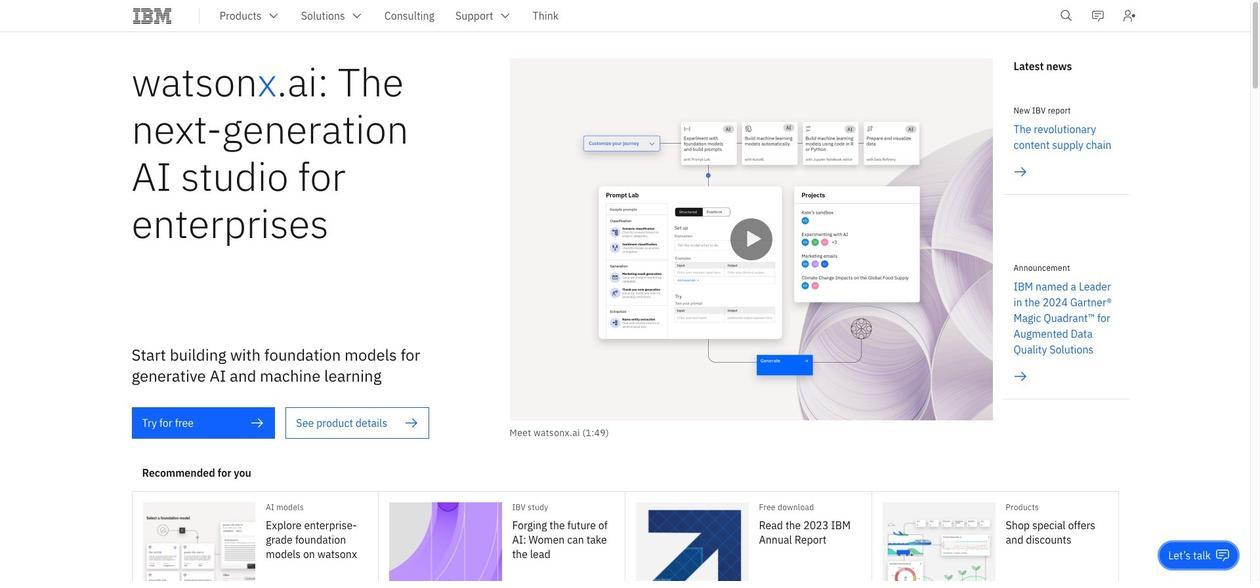 Task type: locate. For each thing, give the bounding box(es) containing it.
let's talk element
[[1169, 549, 1212, 563]]



